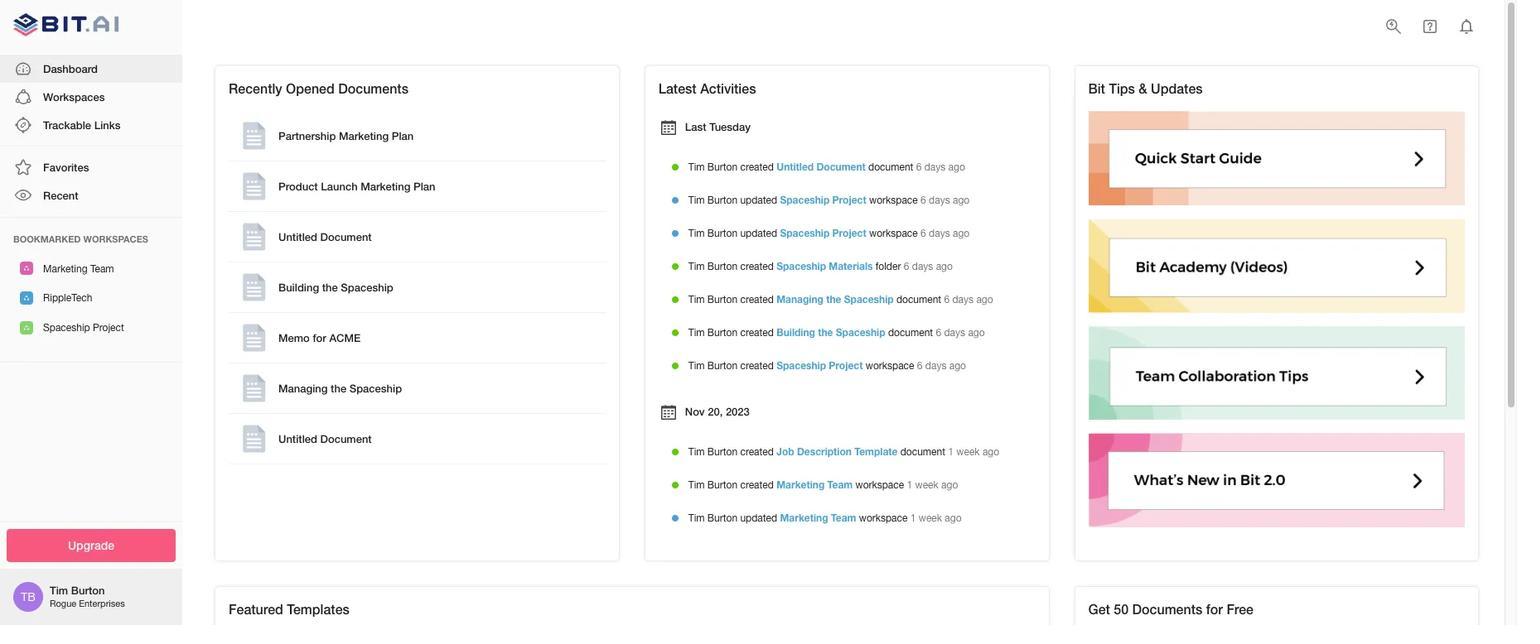 Task type: describe. For each thing, give the bounding box(es) containing it.
tim inside the tim burton created untitled document document 6 days ago
[[689, 162, 705, 173]]

spaceship inside "button"
[[43, 322, 90, 334]]

1 for tim burton updated marketing team workspace 1 week ago
[[911, 513, 916, 525]]

links
[[94, 119, 121, 132]]

6 for the middle spaceship project link
[[921, 228, 927, 240]]

0 vertical spatial untitled document link
[[777, 161, 866, 173]]

partnership marketing plan link
[[232, 115, 602, 158]]

days for the top spaceship project link
[[929, 195, 950, 206]]

get
[[1089, 602, 1111, 618]]

materials
[[829, 260, 873, 273]]

tim burton created marketing team workspace 1 week ago
[[689, 479, 959, 492]]

tim burton created spaceship project workspace 6 days ago
[[689, 360, 966, 372]]

document for untitled document link to the bottom
[[320, 433, 372, 446]]

favorites
[[43, 161, 89, 174]]

6 for the top spaceship project link
[[921, 195, 927, 206]]

0 horizontal spatial for
[[313, 332, 326, 345]]

project inside spaceship project "button"
[[93, 322, 124, 334]]

marketing team
[[43, 263, 114, 275]]

tim inside the tim burton created spaceship materials folder 6 days ago
[[689, 261, 705, 273]]

the up tim burton created building the spaceship document 6 days ago
[[827, 293, 842, 306]]

latest activities
[[659, 80, 756, 96]]

documents for 50
[[1133, 602, 1203, 618]]

marketing team link for tim burton updated marketing team workspace 1 week ago
[[780, 512, 857, 525]]

upgrade
[[68, 538, 114, 552]]

spaceship down the tim burton created untitled document document 6 days ago
[[780, 194, 830, 206]]

tim inside tim burton created job description template document 1 week ago
[[689, 447, 705, 458]]

week inside tim burton created job description template document 1 week ago
[[957, 447, 980, 458]]

spaceship left materials
[[777, 260, 826, 273]]

ago inside tim burton created job description template document 1 week ago
[[983, 447, 1000, 458]]

job
[[777, 446, 795, 458]]

description
[[797, 446, 852, 458]]

template
[[855, 446, 898, 458]]

created for managing the spaceship
[[741, 294, 774, 306]]

rippletech
[[43, 293, 92, 304]]

burton inside tim burton rogue enterprises
[[71, 585, 105, 598]]

tim inside tim burton rogue enterprises
[[50, 585, 68, 598]]

spaceship project
[[43, 322, 124, 334]]

tim burton created building the spaceship document 6 days ago
[[689, 327, 985, 339]]

1 vertical spatial building the spaceship link
[[777, 327, 886, 339]]

trackable
[[43, 119, 91, 132]]

1 horizontal spatial managing the spaceship link
[[777, 293, 894, 306]]

memo for acme link
[[232, 317, 602, 360]]

memo
[[279, 332, 310, 345]]

50
[[1114, 602, 1129, 618]]

ago inside the tim burton created spaceship materials folder 6 days ago
[[936, 261, 953, 273]]

workspace inside tim burton created spaceship project workspace 6 days ago
[[866, 361, 915, 372]]

burton inside tim burton created spaceship project workspace 6 days ago
[[708, 361, 738, 372]]

0 vertical spatial building the spaceship link
[[232, 266, 602, 310]]

partnership marketing plan
[[279, 130, 414, 143]]

acme
[[329, 332, 361, 345]]

recently opened documents
[[229, 80, 409, 96]]

tim burton created spaceship materials folder 6 days ago
[[689, 260, 953, 273]]

created for untitled document
[[741, 162, 774, 173]]

days inside the tim burton created managing the spaceship document 6 days ago
[[953, 294, 974, 306]]

1 for tim burton created marketing team workspace 1 week ago
[[907, 480, 913, 492]]

the down the acme
[[331, 382, 347, 396]]

spaceship project button
[[0, 313, 182, 343]]

managing the spaceship
[[279, 382, 402, 396]]

created for marketing team
[[741, 480, 774, 492]]

week for tim burton updated marketing team workspace 1 week ago
[[919, 513, 943, 525]]

memo for acme
[[279, 332, 361, 345]]

document for managing the spaceship
[[897, 294, 942, 306]]

2 vertical spatial untitled document link
[[232, 418, 602, 461]]

0 vertical spatial untitled
[[777, 161, 814, 173]]

ago inside tim burton created spaceship project workspace 6 days ago
[[950, 361, 966, 372]]

0 horizontal spatial building
[[279, 281, 319, 295]]

tim inside tim burton updated marketing team workspace 1 week ago
[[689, 513, 705, 525]]

1 horizontal spatial managing
[[777, 293, 824, 306]]

ago inside tim burton updated marketing team workspace 1 week ago
[[945, 513, 962, 525]]

burton inside tim burton created building the spaceship document 6 days ago
[[708, 327, 738, 339]]

tim inside the tim burton created managing the spaceship document 6 days ago
[[689, 294, 705, 306]]

burton inside tim burton updated marketing team workspace 1 week ago
[[708, 513, 738, 525]]

2 updated from the top
[[741, 228, 778, 240]]

document for the middle untitled document link
[[320, 231, 372, 244]]

document for building the spaceship
[[889, 327, 933, 339]]

2023
[[726, 406, 750, 419]]

ago inside the tim burton created managing the spaceship document 6 days ago
[[977, 294, 994, 306]]

spaceship down the tim burton created managing the spaceship document 6 days ago
[[836, 327, 886, 339]]

burton inside the tim burton created managing the spaceship document 6 days ago
[[708, 294, 738, 306]]

folder
[[876, 261, 901, 273]]

1 vertical spatial for
[[1207, 602, 1223, 618]]

nov 20, 2023
[[685, 406, 750, 419]]

partnership
[[279, 130, 336, 143]]

tim burton rogue enterprises
[[50, 585, 125, 610]]

tb
[[21, 591, 35, 604]]

6 for top untitled document link
[[917, 162, 922, 173]]

trackable links button
[[0, 111, 182, 139]]

6 for spaceship materials link
[[904, 261, 910, 273]]

days for top untitled document link
[[925, 162, 946, 173]]

featured
[[229, 602, 283, 618]]

days for the middle spaceship project link
[[929, 228, 950, 240]]

0 vertical spatial spaceship project link
[[780, 194, 867, 206]]

get 50 documents for free
[[1089, 602, 1254, 618]]

spaceship up the tim burton created spaceship materials folder 6 days ago
[[780, 227, 830, 240]]

marketing down "job"
[[777, 479, 825, 492]]

enterprises
[[79, 600, 125, 610]]

updates
[[1151, 80, 1203, 96]]

documents for opened
[[338, 80, 409, 96]]

burton inside the tim burton created spaceship materials folder 6 days ago
[[708, 261, 738, 273]]

untitled document for the middle untitled document link
[[279, 231, 372, 244]]

6 for bottommost spaceship project link
[[917, 361, 923, 372]]

free
[[1227, 602, 1254, 618]]

marketing inside partnership marketing plan link
[[339, 130, 389, 143]]

days inside tim burton created building the spaceship document 6 days ago
[[945, 327, 966, 339]]



Task type: vqa. For each thing, say whether or not it's contained in the screenshot.
Managing
yes



Task type: locate. For each thing, give the bounding box(es) containing it.
for left free
[[1207, 602, 1223, 618]]

created inside the tim burton created managing the spaceship document 6 days ago
[[741, 294, 774, 306]]

spaceship
[[780, 194, 830, 206], [780, 227, 830, 240], [777, 260, 826, 273], [341, 281, 394, 295], [845, 293, 894, 306], [43, 322, 90, 334], [836, 327, 886, 339], [777, 360, 826, 372], [350, 382, 402, 396]]

managing the spaceship link up tim burton created building the spaceship document 6 days ago
[[777, 293, 894, 306]]

the up memo for acme
[[322, 281, 338, 295]]

6 inside the tim burton created spaceship materials folder 6 days ago
[[904, 261, 910, 273]]

0 vertical spatial updated
[[741, 195, 778, 206]]

marketing down 'tim burton created marketing team workspace 1 week ago'
[[780, 512, 828, 525]]

spaceship project link up spaceship materials link
[[780, 227, 867, 240]]

days for spaceship materials link
[[912, 261, 934, 273]]

document inside tim burton created job description template document 1 week ago
[[901, 447, 946, 458]]

untitled document down managing the spaceship
[[279, 433, 372, 446]]

untitled document
[[279, 231, 372, 244], [279, 433, 372, 446]]

spaceship down rippletech
[[43, 322, 90, 334]]

created up tim burton updated marketing team workspace 1 week ago
[[741, 480, 774, 492]]

0 vertical spatial tim burton updated spaceship project workspace 6 days ago
[[689, 194, 970, 206]]

marketing inside marketing team "button"
[[43, 263, 88, 275]]

team for tim burton updated marketing team workspace 1 week ago
[[831, 512, 857, 525]]

created for spaceship materials
[[741, 261, 774, 273]]

managing down memo
[[279, 382, 328, 396]]

bit
[[1089, 80, 1106, 96]]

document for job description template
[[901, 447, 946, 458]]

burton inside the tim burton created untitled document document 6 days ago
[[708, 162, 738, 173]]

project down the tim burton created untitled document document 6 days ago
[[833, 194, 867, 206]]

spaceship up the acme
[[341, 281, 394, 295]]

building the spaceship link
[[232, 266, 602, 310], [777, 327, 886, 339]]

0 vertical spatial plan
[[392, 130, 414, 143]]

tim inside tim burton created building the spaceship document 6 days ago
[[689, 327, 705, 339]]

bit tips & updates
[[1089, 80, 1203, 96]]

2 tim burton updated spaceship project workspace 6 days ago from the top
[[689, 227, 970, 240]]

document inside the tim burton created untitled document document 6 days ago
[[869, 162, 914, 173]]

the
[[322, 281, 338, 295], [827, 293, 842, 306], [818, 327, 833, 339], [331, 382, 347, 396]]

templates
[[287, 602, 350, 618]]

1 vertical spatial updated
[[741, 228, 778, 240]]

0 horizontal spatial documents
[[338, 80, 409, 96]]

activities
[[701, 80, 756, 96]]

documents up partnership marketing plan
[[338, 80, 409, 96]]

latest
[[659, 80, 697, 96]]

created up 2023
[[741, 361, 774, 372]]

updated down "job"
[[741, 513, 778, 525]]

0 vertical spatial building
[[279, 281, 319, 295]]

for left the acme
[[313, 332, 326, 345]]

days inside the tim burton created spaceship materials folder 6 days ago
[[912, 261, 934, 273]]

ago inside tim burton created building the spaceship document 6 days ago
[[969, 327, 985, 339]]

6 inside the tim burton created untitled document document 6 days ago
[[917, 162, 922, 173]]

5 created from the top
[[741, 361, 774, 372]]

6 created from the top
[[741, 447, 774, 458]]

created inside tim burton created building the spaceship document 6 days ago
[[741, 327, 774, 339]]

job description template link
[[777, 446, 898, 458]]

1 vertical spatial team
[[828, 479, 853, 492]]

plan up the product launch marketing plan link on the left of page
[[392, 130, 414, 143]]

tips
[[1109, 80, 1135, 96]]

2 vertical spatial document
[[320, 433, 372, 446]]

team
[[90, 263, 114, 275], [828, 479, 853, 492], [831, 512, 857, 525]]

1 inside tim burton updated marketing team workspace 1 week ago
[[911, 513, 916, 525]]

0 vertical spatial managing the spaceship link
[[777, 293, 894, 306]]

created left "job"
[[741, 447, 774, 458]]

1 vertical spatial building
[[777, 327, 816, 339]]

2 vertical spatial team
[[831, 512, 857, 525]]

1 vertical spatial untitled document link
[[232, 216, 602, 259]]

tim
[[689, 162, 705, 173], [689, 195, 705, 206], [689, 228, 705, 240], [689, 261, 705, 273], [689, 294, 705, 306], [689, 327, 705, 339], [689, 361, 705, 372], [689, 447, 705, 458], [689, 480, 705, 492], [689, 513, 705, 525], [50, 585, 68, 598]]

1
[[949, 447, 954, 458], [907, 480, 913, 492], [911, 513, 916, 525]]

tim burton updated spaceship project workspace 6 days ago
[[689, 194, 970, 206], [689, 227, 970, 240]]

7 created from the top
[[741, 480, 774, 492]]

1 vertical spatial week
[[916, 480, 939, 492]]

0 vertical spatial 1
[[949, 447, 954, 458]]

document inside the tim burton created managing the spaceship document 6 days ago
[[897, 294, 942, 306]]

building
[[279, 281, 319, 295], [777, 327, 816, 339]]

1 tim burton updated spaceship project workspace 6 days ago from the top
[[689, 194, 970, 206]]

project down rippletech button
[[93, 322, 124, 334]]

marketing team link down 'tim burton created marketing team workspace 1 week ago'
[[780, 512, 857, 525]]

upgrade button
[[7, 529, 176, 563]]

ago inside the tim burton created untitled document document 6 days ago
[[949, 162, 966, 173]]

recent
[[43, 189, 78, 203]]

0 vertical spatial managing
[[777, 293, 824, 306]]

documents
[[338, 80, 409, 96], [1133, 602, 1203, 618]]

building the spaceship
[[279, 281, 394, 295]]

created for spaceship project
[[741, 361, 774, 372]]

trackable links
[[43, 119, 121, 132]]

recently
[[229, 80, 282, 96]]

2 vertical spatial spaceship project link
[[777, 360, 863, 372]]

marketing team link
[[777, 479, 853, 492], [780, 512, 857, 525]]

3 created from the top
[[741, 294, 774, 306]]

1 vertical spatial managing
[[279, 382, 328, 396]]

0 horizontal spatial building the spaceship link
[[232, 266, 602, 310]]

week
[[957, 447, 980, 458], [916, 480, 939, 492], [919, 513, 943, 525]]

project up materials
[[833, 227, 867, 240]]

created down tuesday
[[741, 162, 774, 173]]

building the spaceship link up memo for acme link
[[232, 266, 602, 310]]

spaceship project link down tim burton created building the spaceship document 6 days ago
[[777, 360, 863, 372]]

untitled document up the building the spaceship
[[279, 231, 372, 244]]

building the spaceship link up tim burton created spaceship project workspace 6 days ago
[[777, 327, 886, 339]]

1 inside 'tim burton created marketing team workspace 1 week ago'
[[907, 480, 913, 492]]

spaceship materials link
[[777, 260, 873, 273]]

managing
[[777, 293, 824, 306], [279, 382, 328, 396]]

workspace inside tim burton updated marketing team workspace 1 week ago
[[859, 513, 908, 525]]

marketing inside the product launch marketing plan link
[[361, 180, 411, 193]]

marketing right launch on the top of page
[[361, 180, 411, 193]]

1 vertical spatial spaceship project link
[[780, 227, 867, 240]]

tim burton updated spaceship project workspace 6 days ago down the tim burton created untitled document document 6 days ago
[[689, 194, 970, 206]]

0 horizontal spatial managing
[[279, 382, 328, 396]]

0 vertical spatial team
[[90, 263, 114, 275]]

team for tim burton created marketing team workspace 1 week ago
[[828, 479, 853, 492]]

spaceship down the acme
[[350, 382, 402, 396]]

document
[[869, 162, 914, 173], [897, 294, 942, 306], [889, 327, 933, 339], [901, 447, 946, 458]]

favorites button
[[0, 153, 182, 182]]

spaceship down tim burton created building the spaceship document 6 days ago
[[777, 360, 826, 372]]

days for bottommost spaceship project link
[[926, 361, 947, 372]]

workspace
[[870, 195, 918, 206], [870, 228, 918, 240], [866, 361, 915, 372], [856, 480, 905, 492], [859, 513, 908, 525]]

tim burton updated spaceship project workspace 6 days ago up spaceship materials link
[[689, 227, 970, 240]]

2 created from the top
[[741, 261, 774, 273]]

6 inside tim burton created spaceship project workspace 6 days ago
[[917, 361, 923, 372]]

1 vertical spatial 1
[[907, 480, 913, 492]]

2 vertical spatial 1
[[911, 513, 916, 525]]

opened
[[286, 80, 335, 96]]

0 vertical spatial for
[[313, 332, 326, 345]]

tim inside tim burton created spaceship project workspace 6 days ago
[[689, 361, 705, 372]]

1 vertical spatial managing the spaceship link
[[232, 368, 602, 411]]

workspaces
[[83, 233, 148, 244]]

updated down the tim burton created untitled document document 6 days ago
[[741, 195, 778, 206]]

project down tim burton created building the spaceship document 6 days ago
[[829, 360, 863, 372]]

1 untitled document from the top
[[279, 231, 372, 244]]

created inside 'tim burton created marketing team workspace 1 week ago'
[[741, 480, 774, 492]]

week for tim burton created marketing team workspace 1 week ago
[[916, 480, 939, 492]]

6
[[917, 162, 922, 173], [921, 195, 927, 206], [921, 228, 927, 240], [904, 261, 910, 273], [945, 294, 950, 306], [936, 327, 942, 339], [917, 361, 923, 372]]

1 horizontal spatial building
[[777, 327, 816, 339]]

documents right 50
[[1133, 602, 1203, 618]]

created up tim burton created spaceship project workspace 6 days ago
[[741, 327, 774, 339]]

marketing team button
[[0, 254, 182, 284]]

1 vertical spatial marketing team link
[[780, 512, 857, 525]]

created down the tim burton created spaceship materials folder 6 days ago
[[741, 294, 774, 306]]

1 vertical spatial tim burton updated spaceship project workspace 6 days ago
[[689, 227, 970, 240]]

1 updated from the top
[[741, 195, 778, 206]]

spaceship down materials
[[845, 293, 894, 306]]

managing down the tim burton created spaceship materials folder 6 days ago
[[777, 293, 824, 306]]

6 inside tim burton created building the spaceship document 6 days ago
[[936, 327, 942, 339]]

created for building the spaceship
[[741, 327, 774, 339]]

workspace inside 'tim burton created marketing team workspace 1 week ago'
[[856, 480, 905, 492]]

marketing team link down description
[[777, 479, 853, 492]]

tim burton created job description template document 1 week ago
[[689, 446, 1000, 458]]

1 vertical spatial documents
[[1133, 602, 1203, 618]]

untitled document link
[[777, 161, 866, 173], [232, 216, 602, 259], [232, 418, 602, 461]]

marketing up rippletech
[[43, 263, 88, 275]]

untitled document for untitled document link to the bottom
[[279, 433, 372, 446]]

ago
[[949, 162, 966, 173], [953, 195, 970, 206], [953, 228, 970, 240], [936, 261, 953, 273], [977, 294, 994, 306], [969, 327, 985, 339], [950, 361, 966, 372], [983, 447, 1000, 458], [942, 480, 959, 492], [945, 513, 962, 525]]

2 vertical spatial updated
[[741, 513, 778, 525]]

team inside "button"
[[90, 263, 114, 275]]

bookmarked workspaces
[[13, 233, 148, 244]]

document
[[817, 161, 866, 173], [320, 231, 372, 244], [320, 433, 372, 446]]

product launch marketing plan
[[279, 180, 436, 193]]

last tuesday
[[685, 121, 751, 134]]

0 vertical spatial marketing team link
[[777, 479, 853, 492]]

created for job description template
[[741, 447, 774, 458]]

marketing up product launch marketing plan
[[339, 130, 389, 143]]

6 inside the tim burton created managing the spaceship document 6 days ago
[[945, 294, 950, 306]]

workspaces
[[43, 90, 105, 103]]

days inside tim burton created spaceship project workspace 6 days ago
[[926, 361, 947, 372]]

20,
[[708, 406, 723, 419]]

bookmarked
[[13, 233, 81, 244]]

spaceship project link down the tim burton created untitled document document 6 days ago
[[780, 194, 867, 206]]

0 vertical spatial documents
[[338, 80, 409, 96]]

project
[[833, 194, 867, 206], [833, 227, 867, 240], [93, 322, 124, 334], [829, 360, 863, 372]]

1 inside tim burton created job description template document 1 week ago
[[949, 447, 954, 458]]

1 vertical spatial document
[[320, 231, 372, 244]]

1 vertical spatial untitled document
[[279, 433, 372, 446]]

dashboard button
[[0, 54, 182, 83]]

updated inside tim burton updated marketing team workspace 1 week ago
[[741, 513, 778, 525]]

tim burton created managing the spaceship document 6 days ago
[[689, 293, 994, 306]]

1 horizontal spatial building the spaceship link
[[777, 327, 886, 339]]

tim burton updated marketing team workspace 1 week ago
[[689, 512, 962, 525]]

0 vertical spatial document
[[817, 161, 866, 173]]

updated
[[741, 195, 778, 206], [741, 228, 778, 240], [741, 513, 778, 525]]

0 vertical spatial week
[[957, 447, 980, 458]]

&
[[1139, 80, 1148, 96]]

plan down partnership marketing plan link
[[414, 180, 436, 193]]

updated up the tim burton created spaceship materials folder 6 days ago
[[741, 228, 778, 240]]

building up tim burton created spaceship project workspace 6 days ago
[[777, 327, 816, 339]]

days
[[925, 162, 946, 173], [929, 195, 950, 206], [929, 228, 950, 240], [912, 261, 934, 273], [953, 294, 974, 306], [945, 327, 966, 339], [926, 361, 947, 372]]

1 horizontal spatial documents
[[1133, 602, 1203, 618]]

featured templates
[[229, 602, 350, 618]]

created inside the tim burton created untitled document document 6 days ago
[[741, 162, 774, 173]]

last
[[685, 121, 707, 134]]

1 vertical spatial plan
[[414, 180, 436, 193]]

plan
[[392, 130, 414, 143], [414, 180, 436, 193]]

launch
[[321, 180, 358, 193]]

1 created from the top
[[741, 162, 774, 173]]

managing the spaceship link down memo for acme link
[[232, 368, 602, 411]]

marketing team link for tim burton created marketing team workspace 1 week ago
[[777, 479, 853, 492]]

product launch marketing plan link
[[232, 165, 602, 208]]

week inside tim burton updated marketing team workspace 1 week ago
[[919, 513, 943, 525]]

0 vertical spatial untitled document
[[279, 231, 372, 244]]

tuesday
[[710, 121, 751, 134]]

1 horizontal spatial for
[[1207, 602, 1223, 618]]

created inside tim burton created spaceship project workspace 6 days ago
[[741, 361, 774, 372]]

1 vertical spatial untitled
[[279, 231, 317, 244]]

tim burton created untitled document document 6 days ago
[[689, 161, 966, 173]]

rippletech button
[[0, 284, 182, 313]]

created inside tim burton created job description template document 1 week ago
[[741, 447, 774, 458]]

marketing
[[339, 130, 389, 143], [361, 180, 411, 193], [43, 263, 88, 275], [777, 479, 825, 492], [780, 512, 828, 525]]

burton inside tim burton created job description template document 1 week ago
[[708, 447, 738, 458]]

spaceship project link
[[780, 194, 867, 206], [780, 227, 867, 240], [777, 360, 863, 372]]

2 untitled document from the top
[[279, 433, 372, 446]]

team up rippletech button
[[90, 263, 114, 275]]

tim inside 'tim burton created marketing team workspace 1 week ago'
[[689, 480, 705, 492]]

burton inside 'tim burton created marketing team workspace 1 week ago'
[[708, 480, 738, 492]]

nov
[[685, 406, 705, 419]]

created inside the tim burton created spaceship materials folder 6 days ago
[[741, 261, 774, 273]]

the up tim burton created spaceship project workspace 6 days ago
[[818, 327, 833, 339]]

4 created from the top
[[741, 327, 774, 339]]

0 horizontal spatial managing the spaceship link
[[232, 368, 602, 411]]

days inside the tim burton created untitled document document 6 days ago
[[925, 162, 946, 173]]

for
[[313, 332, 326, 345], [1207, 602, 1223, 618]]

workspaces button
[[0, 83, 182, 111]]

document inside tim burton created building the spaceship document 6 days ago
[[889, 327, 933, 339]]

team down job description template "link"
[[828, 479, 853, 492]]

building up memo
[[279, 281, 319, 295]]

3 updated from the top
[[741, 513, 778, 525]]

product
[[279, 180, 318, 193]]

ago inside 'tim burton created marketing team workspace 1 week ago'
[[942, 480, 959, 492]]

created left spaceship materials link
[[741, 261, 774, 273]]

recent button
[[0, 182, 182, 210]]

2 vertical spatial week
[[919, 513, 943, 525]]

2 vertical spatial untitled
[[279, 433, 317, 446]]

week inside 'tim burton created marketing team workspace 1 week ago'
[[916, 480, 939, 492]]

dashboard
[[43, 62, 98, 75]]

team down 'tim burton created marketing team workspace 1 week ago'
[[831, 512, 857, 525]]

rogue
[[50, 600, 76, 610]]



